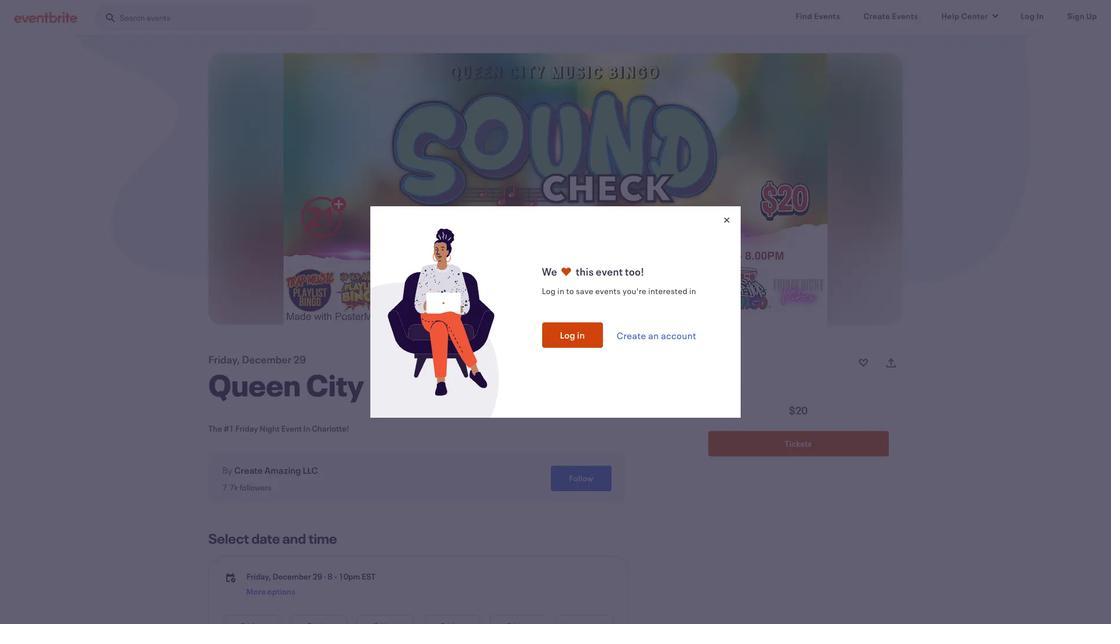 Task type: describe. For each thing, give the bounding box(es) containing it.
we
[[542, 265, 559, 279]]

to
[[566, 286, 574, 297]]

in for log in
[[577, 329, 585, 341]]

account
[[661, 330, 696, 342]]

city
[[306, 366, 364, 405]]

by create amazing llc 7.7k followers
[[222, 465, 318, 494]]

llc
[[303, 465, 318, 477]]

create for create an account
[[617, 330, 646, 342]]

sign
[[1067, 10, 1085, 21]]

friday, december 29 queen city music bingo
[[208, 353, 538, 405]]

friday, december 29 · 8 - 10pm est
[[247, 572, 375, 583]]

log for log in
[[1021, 10, 1035, 21]]

create events link
[[854, 5, 928, 28]]

event
[[281, 424, 302, 435]]

eventbrite image
[[14, 12, 78, 23]]

friday
[[235, 424, 258, 435]]

10pm
[[339, 572, 360, 583]]

log in link
[[542, 323, 603, 348]]

7.7k
[[222, 483, 238, 494]]

time
[[309, 530, 337, 549]]

search events
[[120, 12, 170, 23]]

the #1 friday night event in charlotte!
[[208, 424, 349, 435]]

help center
[[941, 10, 988, 21]]

charlotte!
[[312, 424, 349, 435]]

interested
[[648, 286, 688, 297]]

$20
[[789, 404, 808, 418]]

create events
[[864, 10, 918, 21]]

december for queen
[[242, 353, 291, 367]]

29 for queen
[[293, 353, 306, 367]]

center
[[961, 10, 988, 21]]

log in link
[[1012, 5, 1053, 28]]

search events button
[[96, 5, 314, 31]]

save
[[576, 286, 594, 297]]

help
[[941, 10, 960, 21]]

log in
[[1021, 10, 1044, 21]]

by
[[222, 465, 232, 477]]

the
[[208, 424, 222, 435]]

find events link
[[786, 5, 850, 28]]

alert dialog containing we
[[0, 0, 1111, 625]]

queen city music bingo article
[[0, 35, 1111, 625]]

up
[[1087, 10, 1097, 21]]

too!
[[625, 265, 644, 279]]



Task type: vqa. For each thing, say whether or not it's contained in the screenshot.
15 the friday
no



Task type: locate. For each thing, give the bounding box(es) containing it.
1 vertical spatial december
[[273, 572, 311, 583]]

0 horizontal spatial create
[[234, 465, 263, 477]]

1 vertical spatial 29
[[313, 572, 322, 583]]

29 left '·'
[[313, 572, 322, 583]]

log down to
[[560, 329, 575, 341]]

log down we
[[542, 286, 556, 297]]

·
[[324, 572, 326, 583]]

search
[[120, 12, 145, 23]]

alert dialog
[[0, 0, 1111, 625]]

bingo
[[459, 366, 538, 405]]

and
[[282, 530, 306, 549]]

friday,
[[208, 353, 240, 367], [247, 572, 271, 583]]

an
[[648, 330, 659, 342]]

friday, inside 'friday, december 29 queen city music bingo'
[[208, 353, 240, 367]]

1 vertical spatial friday,
[[247, 572, 271, 583]]

events for find events
[[814, 10, 840, 21]]

find
[[795, 10, 812, 21]]

log left sign
[[1021, 10, 1035, 21]]

1 horizontal spatial in
[[577, 329, 585, 341]]

1 horizontal spatial 29
[[313, 572, 322, 583]]

1 horizontal spatial events
[[892, 10, 918, 21]]

-
[[334, 572, 337, 583]]

december inside 'friday, december 29 queen city music bingo'
[[242, 353, 291, 367]]

events for create events
[[892, 10, 918, 21]]

queen
[[208, 366, 301, 405]]

in left sign
[[1037, 10, 1044, 21]]

create for create events
[[864, 10, 890, 21]]

sign up
[[1067, 10, 1097, 21]]

2 events from the left
[[892, 10, 918, 21]]

create an account
[[617, 330, 696, 342]]

date
[[251, 530, 280, 549]]

you're
[[623, 286, 647, 297]]

in down save in the top right of the page
[[577, 329, 585, 341]]

in
[[1037, 10, 1044, 21], [303, 424, 310, 435]]

december
[[242, 353, 291, 367], [273, 572, 311, 583]]

1 vertical spatial events
[[595, 286, 621, 297]]

0 vertical spatial friday,
[[208, 353, 240, 367]]

2 vertical spatial log
[[560, 329, 575, 341]]

select
[[208, 530, 249, 549]]

in for log in to save events you're interested in
[[557, 286, 565, 297]]

29 inside 'friday, december 29 queen city music bingo'
[[293, 353, 306, 367]]

create inside by create amazing llc 7.7k followers
[[234, 465, 263, 477]]

this event too!
[[574, 265, 644, 279]]

december for ·
[[273, 572, 311, 583]]

events
[[146, 12, 170, 23], [595, 286, 621, 297]]

1 vertical spatial create
[[617, 330, 646, 342]]

0 horizontal spatial friday,
[[208, 353, 240, 367]]

1 horizontal spatial create
[[617, 330, 646, 342]]

2 horizontal spatial log
[[1021, 10, 1035, 21]]

0 horizontal spatial events
[[146, 12, 170, 23]]

0 vertical spatial 29
[[293, 353, 306, 367]]

log in to save events you're interested in
[[542, 286, 696, 297]]

select date and time
[[208, 530, 337, 549]]

create an account link
[[617, 330, 696, 342]]

events right search
[[146, 12, 170, 23]]

0 vertical spatial log
[[1021, 10, 1035, 21]]

0 horizontal spatial log
[[542, 286, 556, 297]]

organizer profile element
[[208, 455, 625, 503]]

2 horizontal spatial create
[[864, 10, 890, 21]]

0 horizontal spatial 29
[[293, 353, 306, 367]]

events inside button
[[146, 12, 170, 23]]

8
[[328, 572, 333, 583]]

0 vertical spatial december
[[242, 353, 291, 367]]

events down this event too!
[[595, 286, 621, 297]]

1 horizontal spatial in
[[1037, 10, 1044, 21]]

1 horizontal spatial events
[[595, 286, 621, 297]]

in right event
[[303, 424, 310, 435]]

29 left city
[[293, 353, 306, 367]]

friday, for queen
[[208, 353, 240, 367]]

in right interested
[[689, 286, 696, 297]]

1 vertical spatial log
[[542, 286, 556, 297]]

this
[[576, 265, 594, 279]]

0 vertical spatial create
[[864, 10, 890, 21]]

followers
[[240, 483, 272, 494]]

night
[[260, 424, 280, 435]]

music
[[369, 366, 453, 405]]

sign up link
[[1058, 5, 1106, 28]]

events left help
[[892, 10, 918, 21]]

log for log in to save events you're interested in
[[542, 286, 556, 297]]

2 vertical spatial create
[[234, 465, 263, 477]]

0 horizontal spatial in
[[303, 424, 310, 435]]

2 horizontal spatial in
[[689, 286, 696, 297]]

in left to
[[557, 286, 565, 297]]

0 vertical spatial in
[[1037, 10, 1044, 21]]

find events
[[795, 10, 840, 21]]

friday, for ·
[[247, 572, 271, 583]]

amazing
[[264, 465, 301, 477]]

29
[[293, 353, 306, 367], [313, 572, 322, 583]]

1 horizontal spatial log
[[560, 329, 575, 341]]

0 vertical spatial events
[[146, 12, 170, 23]]

log for log in
[[560, 329, 575, 341]]

0 horizontal spatial events
[[814, 10, 840, 21]]

log in
[[560, 329, 585, 341]]

in
[[557, 286, 565, 297], [689, 286, 696, 297], [577, 329, 585, 341]]

1 vertical spatial in
[[303, 424, 310, 435]]

29 for ·
[[313, 572, 322, 583]]

events right find
[[814, 10, 840, 21]]

create
[[864, 10, 890, 21], [617, 330, 646, 342], [234, 465, 263, 477]]

est
[[362, 572, 375, 583]]

1 horizontal spatial friday,
[[247, 572, 271, 583]]

0 horizontal spatial in
[[557, 286, 565, 297]]

log
[[1021, 10, 1035, 21], [542, 286, 556, 297], [560, 329, 575, 341]]

#1
[[223, 424, 234, 435]]

in inside 'article'
[[303, 424, 310, 435]]

events
[[814, 10, 840, 21], [892, 10, 918, 21]]

1 events from the left
[[814, 10, 840, 21]]

event
[[596, 265, 623, 279]]



